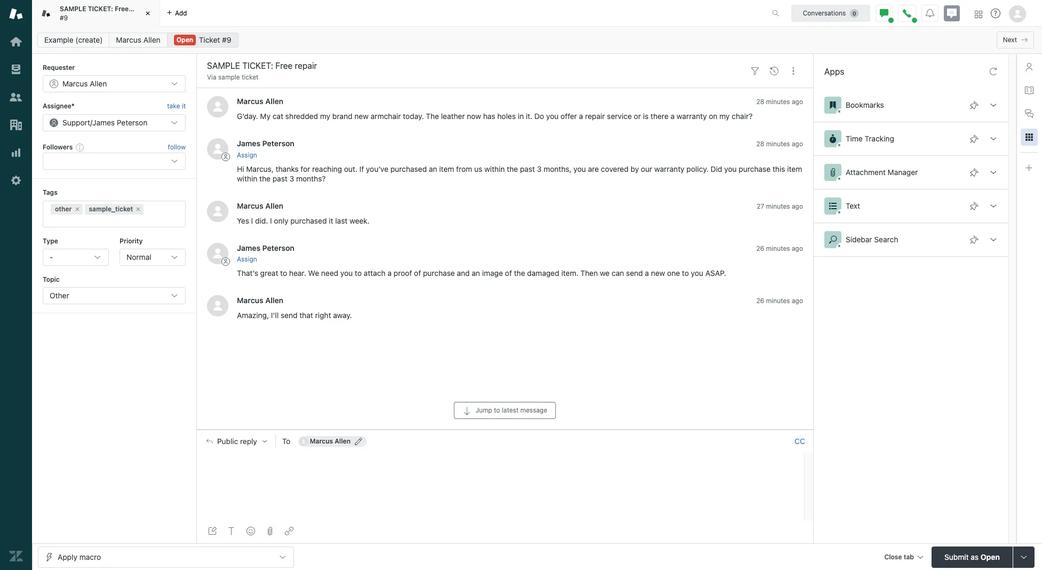 Task type: vqa. For each thing, say whether or not it's contained in the screenshot.
minutes related to Yes I did. I only purchased it last week.
yes



Task type: locate. For each thing, give the bounding box(es) containing it.
james peterson link
[[237, 139, 295, 148], [237, 243, 295, 252]]

james up that's at the top left
[[237, 243, 261, 252]]

1 vertical spatial 26 minutes ago text field
[[757, 297, 803, 305]]

my left brand
[[320, 112, 330, 121]]

brand
[[332, 112, 353, 121]]

tab
[[32, 0, 160, 27]]

0 vertical spatial purchased
[[391, 164, 427, 173]]

0 vertical spatial 26 minutes ago text field
[[757, 244, 803, 252]]

it.
[[526, 112, 533, 121]]

time tracking
[[846, 134, 895, 143]]

3 down thanks
[[290, 174, 294, 183]]

week.
[[350, 216, 370, 225]]

#9 down sample
[[60, 14, 68, 22]]

past left months,
[[520, 164, 535, 173]]

1 vertical spatial new
[[651, 269, 665, 278]]

marcus allen link up amazing,
[[237, 296, 284, 305]]

0 vertical spatial james peterson link
[[237, 139, 295, 148]]

warranty
[[677, 112, 707, 121], [655, 164, 685, 173]]

0 horizontal spatial item
[[439, 164, 454, 173]]

organizations image
[[9, 118, 23, 132]]

26 minutes ago text field
[[757, 244, 803, 252], [757, 297, 803, 305]]

apply
[[58, 552, 77, 561]]

new
[[355, 112, 369, 121], [651, 269, 665, 278]]

/
[[90, 118, 92, 127]]

the
[[426, 112, 439, 121]]

#9 right ticket
[[222, 35, 231, 44]]

events image
[[770, 67, 779, 75]]

5 ago from the top
[[792, 297, 803, 305]]

james right support
[[92, 118, 115, 127]]

1 james peterson assign from the top
[[237, 139, 295, 159]]

0 horizontal spatial of
[[414, 269, 421, 278]]

or
[[634, 112, 641, 121]]

send right i'll
[[281, 311, 298, 320]]

holes
[[498, 112, 516, 121]]

28 minutes ago text field
[[757, 140, 803, 148]]

sample_ticket
[[89, 205, 133, 213]]

marcus down requester
[[62, 79, 88, 88]]

1 horizontal spatial #9
[[222, 35, 231, 44]]

1 28 minutes ago from the top
[[757, 98, 803, 106]]

allen inside secondary element
[[143, 35, 161, 44]]

purchased right you've
[[391, 164, 427, 173]]

assign up that's at the top left
[[237, 255, 257, 263]]

item right this
[[788, 164, 803, 173]]

send
[[626, 269, 643, 278], [281, 311, 298, 320]]

allen up i'll
[[265, 296, 284, 305]]

26
[[757, 244, 765, 252], [757, 297, 765, 305]]

marcus allen link inside secondary element
[[109, 33, 167, 48]]

allen up support / james peterson
[[90, 79, 107, 88]]

a right offer
[[579, 112, 583, 121]]

marcus right marcus.allen@example.com image
[[310, 437, 333, 445]]

allen
[[143, 35, 161, 44], [90, 79, 107, 88], [265, 97, 284, 106], [265, 201, 284, 210], [265, 296, 284, 305], [335, 437, 351, 445]]

- button
[[43, 249, 109, 266]]

attachment manager button
[[814, 156, 1009, 189]]

2 26 minutes ago from the top
[[757, 297, 803, 305]]

to left attach
[[355, 269, 362, 278]]

i right did.
[[270, 216, 272, 225]]

minutes for hi marcus, thanks for reaching out. if you've purchased an item from us within the past 3 months, you are covered by our warranty policy. did you purchase this item within the past 3 months?
[[766, 140, 790, 148]]

marcus allen down requester
[[62, 79, 107, 88]]

1 26 from the top
[[757, 244, 765, 252]]

0 vertical spatial it
[[182, 102, 186, 110]]

an right "and"
[[472, 269, 480, 278]]

1 minutes from the top
[[766, 98, 790, 106]]

that
[[300, 311, 313, 320]]

the left damaged
[[514, 269, 525, 278]]

marcus allen link down 'close' icon
[[109, 33, 167, 48]]

you
[[546, 112, 559, 121], [574, 164, 586, 173], [725, 164, 737, 173], [340, 269, 353, 278], [691, 269, 704, 278]]

1 horizontal spatial purchased
[[391, 164, 427, 173]]

minutes
[[766, 98, 790, 106], [766, 140, 790, 148], [766, 202, 790, 210], [766, 244, 790, 252], [766, 297, 790, 305]]

2 vertical spatial the
[[514, 269, 525, 278]]

attachment manager
[[846, 168, 918, 177]]

that's
[[237, 269, 258, 278]]

avatar image for g'day.
[[207, 96, 228, 118]]

hi marcus, thanks for reaching out. if you've purchased an item from us within the past 3 months, you are covered by our warranty policy. did you purchase this item within the past 3 months?
[[237, 164, 805, 183]]

28 minutes ago up this
[[757, 140, 803, 148]]

customer context image
[[1026, 62, 1034, 71]]

submit
[[945, 552, 969, 561]]

my
[[260, 112, 271, 121]]

assign button up that's at the top left
[[237, 255, 257, 264]]

button displays agent's chat status as online. image
[[880, 9, 889, 17]]

0 vertical spatial open
[[177, 36, 193, 44]]

1 vertical spatial james peterson link
[[237, 243, 295, 252]]

marcus allen up my
[[237, 97, 284, 106]]

1 vertical spatial 28
[[757, 140, 765, 148]]

marcus up yes
[[237, 201, 264, 210]]

sidebar search button
[[814, 223, 1009, 256]]

message
[[521, 406, 548, 414]]

1 vertical spatial james
[[237, 139, 261, 148]]

you've
[[366, 164, 389, 173]]

3 left months,
[[537, 164, 542, 173]]

assign for that's
[[237, 255, 257, 263]]

remove image
[[135, 206, 142, 212]]

sidebar
[[846, 235, 873, 244]]

1 vertical spatial assign
[[237, 255, 257, 263]]

1 horizontal spatial repair
[[585, 112, 605, 121]]

reaching
[[312, 164, 342, 173]]

marcus.allen@example.com image
[[299, 437, 308, 446]]

1 vertical spatial assign button
[[237, 255, 257, 264]]

displays possible ticket submission types image
[[1020, 553, 1029, 561]]

marcus up 'g'day.'
[[237, 97, 264, 106]]

0 vertical spatial new
[[355, 112, 369, 121]]

0 horizontal spatial past
[[273, 174, 288, 183]]

my right on
[[720, 112, 730, 121]]

2 26 from the top
[[757, 297, 765, 305]]

within right us
[[485, 164, 505, 173]]

0 horizontal spatial purchase
[[423, 269, 455, 278]]

assign button up hi
[[237, 150, 257, 160]]

1 vertical spatial warranty
[[655, 164, 685, 173]]

4 ago from the top
[[792, 244, 803, 252]]

marcus allen link up my
[[237, 97, 284, 106]]

you left are
[[574, 164, 586, 173]]

3 ago from the top
[[792, 202, 803, 210]]

yes
[[237, 216, 249, 225]]

ticket #9
[[199, 35, 231, 44]]

close image
[[143, 8, 153, 19]]

repair left the service
[[585, 112, 605, 121]]

peterson inside assignee* element
[[117, 118, 148, 127]]

1 vertical spatial 26
[[757, 297, 765, 305]]

of right image at the left
[[505, 269, 512, 278]]

26 minutes ago text field for that's great to hear. we need you to attach a proof of purchase and an image of the damaged item. then we can send a new one to you asap.
[[757, 244, 803, 252]]

2 26 minutes ago text field from the top
[[757, 297, 803, 305]]

an left from
[[429, 164, 437, 173]]

#9 inside secondary element
[[222, 35, 231, 44]]

add
[[175, 9, 187, 17]]

0 horizontal spatial it
[[182, 102, 186, 110]]

assign for hi
[[237, 151, 257, 159]]

0 vertical spatial send
[[626, 269, 643, 278]]

ago for hi marcus, thanks for reaching out. if you've purchased an item from us within the past 3 months, you are covered by our warranty policy. did you purchase this item within the past 3 months?
[[792, 140, 803, 148]]

0 horizontal spatial purchased
[[291, 216, 327, 225]]

1 vertical spatial 3
[[290, 174, 294, 183]]

0 vertical spatial assign
[[237, 151, 257, 159]]

1 assign button from the top
[[237, 150, 257, 160]]

1 vertical spatial 26 minutes ago
[[757, 297, 803, 305]]

marcus down free
[[116, 35, 141, 44]]

0 horizontal spatial an
[[429, 164, 437, 173]]

0 vertical spatial assign button
[[237, 150, 257, 160]]

open left ticket
[[177, 36, 193, 44]]

marcus allen
[[116, 35, 161, 44], [62, 79, 107, 88], [237, 97, 284, 106], [237, 201, 284, 210], [237, 296, 284, 305], [310, 437, 351, 445]]

jump to latest message button
[[454, 402, 556, 419]]

format text image
[[227, 527, 236, 535]]

notifications image
[[926, 9, 935, 17]]

1 horizontal spatial my
[[720, 112, 730, 121]]

28 minutes ago down events "icon"
[[757, 98, 803, 106]]

marcus allen link
[[109, 33, 167, 48], [237, 97, 284, 106], [237, 201, 284, 210], [237, 296, 284, 305]]

get started image
[[9, 35, 23, 49]]

allen inside requester element
[[90, 79, 107, 88]]

james up hi
[[237, 139, 261, 148]]

filter image
[[751, 67, 760, 75]]

0 vertical spatial repair
[[130, 5, 149, 13]]

a left one
[[645, 269, 649, 278]]

within down hi
[[237, 174, 258, 183]]

minutes for yes i did. i only purchased it last week.
[[766, 202, 790, 210]]

jump to latest message
[[476, 406, 548, 414]]

views image
[[9, 62, 23, 76]]

0 vertical spatial purchase
[[739, 164, 771, 173]]

-
[[50, 252, 53, 262]]

4 minutes from the top
[[766, 244, 790, 252]]

28 minutes ago for 28 minutes ago text field
[[757, 98, 803, 106]]

public
[[217, 437, 238, 446]]

0 horizontal spatial within
[[237, 174, 258, 183]]

we
[[308, 269, 319, 278]]

28
[[757, 98, 765, 106], [757, 140, 765, 148]]

1 of from the left
[[414, 269, 421, 278]]

1 vertical spatial james peterson assign
[[237, 243, 295, 263]]

hi
[[237, 164, 244, 173]]

0 vertical spatial 28 minutes ago
[[757, 98, 803, 106]]

1 vertical spatial repair
[[585, 112, 605, 121]]

send right can
[[626, 269, 643, 278]]

i right yes
[[251, 216, 253, 225]]

purchase left this
[[739, 164, 771, 173]]

of right proof
[[414, 269, 421, 278]]

peterson up thanks
[[262, 139, 295, 148]]

1 vertical spatial 28 minutes ago
[[757, 140, 803, 148]]

the right us
[[507, 164, 518, 173]]

time
[[846, 134, 863, 143]]

new right brand
[[355, 112, 369, 121]]

need
[[321, 269, 338, 278]]

marcus allen link for yes
[[237, 201, 284, 210]]

assign up hi
[[237, 151, 257, 159]]

tab containing sample ticket: free repair
[[32, 0, 160, 27]]

manager
[[888, 168, 918, 177]]

26 minutes ago for that's great to hear. we need you to attach a proof of purchase and an image of the damaged item. then we can send a new one to you asap.
[[757, 244, 803, 252]]

marcus allen down 'close' icon
[[116, 35, 161, 44]]

2 james peterson link from the top
[[237, 243, 295, 252]]

in
[[518, 112, 524, 121]]

28 down 28 minutes ago text field
[[757, 140, 765, 148]]

2 minutes from the top
[[766, 140, 790, 148]]

3 minutes from the top
[[766, 202, 790, 210]]

to right 'jump'
[[494, 406, 500, 414]]

you right do
[[546, 112, 559, 121]]

2 james peterson assign from the top
[[237, 243, 295, 263]]

james peterson link up marcus,
[[237, 139, 295, 148]]

1 vertical spatial open
[[981, 552, 1000, 561]]

ticket
[[199, 35, 220, 44]]

1 vertical spatial peterson
[[262, 139, 295, 148]]

0 vertical spatial 26 minutes ago
[[757, 244, 803, 252]]

2 assign button from the top
[[237, 255, 257, 264]]

minutes for amazing, i'll send that right away.
[[766, 297, 790, 305]]

the down marcus,
[[260, 174, 271, 183]]

james peterson link for marcus,
[[237, 139, 295, 148]]

marcus allen link for amazing,
[[237, 296, 284, 305]]

2 vertical spatial peterson
[[262, 243, 295, 252]]

2 i from the left
[[270, 216, 272, 225]]

0 horizontal spatial new
[[355, 112, 369, 121]]

0 vertical spatial james
[[92, 118, 115, 127]]

warranty left on
[[677, 112, 707, 121]]

marcus allen link up did.
[[237, 201, 284, 210]]

peterson up great
[[262, 243, 295, 252]]

knowledge image
[[1026, 86, 1034, 94]]

0 horizontal spatial i
[[251, 216, 253, 225]]

warranty right the our
[[655, 164, 685, 173]]

0 vertical spatial peterson
[[117, 118, 148, 127]]

open
[[177, 36, 193, 44], [981, 552, 1000, 561]]

27
[[757, 202, 765, 210]]

public reply button
[[197, 430, 275, 452]]

avatar image for yes
[[207, 201, 228, 222]]

allen up only
[[265, 201, 284, 210]]

conversations
[[803, 9, 846, 17]]

purchased right only
[[291, 216, 327, 225]]

months,
[[544, 164, 572, 173]]

great
[[260, 269, 278, 278]]

repair right free
[[130, 5, 149, 13]]

zendesk chat image
[[944, 5, 960, 21]]

item
[[439, 164, 454, 173], [788, 164, 803, 173]]

it left the last
[[329, 216, 333, 225]]

ticket actions image
[[790, 67, 798, 75]]

1 horizontal spatial of
[[505, 269, 512, 278]]

secondary element
[[32, 29, 1043, 51]]

james peterson link up great
[[237, 243, 295, 252]]

purchased inside hi marcus, thanks for reaching out. if you've purchased an item from us within the past 3 months, you are covered by our warranty policy. did you purchase this item within the past 3 months?
[[391, 164, 427, 173]]

marcus,
[[246, 164, 274, 173]]

it right 'take'
[[182, 102, 186, 110]]

1 horizontal spatial 3
[[537, 164, 542, 173]]

james peterson assign up marcus,
[[237, 139, 295, 159]]

1 horizontal spatial open
[[981, 552, 1000, 561]]

0 vertical spatial 3
[[537, 164, 542, 173]]

i
[[251, 216, 253, 225], [270, 216, 272, 225]]

via
[[207, 73, 217, 81]]

1 26 minutes ago text field from the top
[[757, 244, 803, 252]]

0 horizontal spatial open
[[177, 36, 193, 44]]

0 vertical spatial past
[[520, 164, 535, 173]]

1 horizontal spatial it
[[329, 216, 333, 225]]

marcus allen up did.
[[237, 201, 284, 210]]

0 horizontal spatial my
[[320, 112, 330, 121]]

3 avatar image from the top
[[207, 201, 228, 222]]

purchased
[[391, 164, 427, 173], [291, 216, 327, 225]]

take it
[[167, 102, 186, 110]]

2 ago from the top
[[792, 140, 803, 148]]

1 horizontal spatial an
[[472, 269, 480, 278]]

0 horizontal spatial #9
[[60, 14, 68, 22]]

james
[[92, 118, 115, 127], [237, 139, 261, 148], [237, 243, 261, 252]]

info on adding followers image
[[76, 143, 84, 152]]

0 horizontal spatial 3
[[290, 174, 294, 183]]

1 horizontal spatial purchase
[[739, 164, 771, 173]]

to left hear.
[[280, 269, 287, 278]]

peterson right the /
[[117, 118, 148, 127]]

my
[[320, 112, 330, 121], [720, 112, 730, 121]]

purchase left "and"
[[423, 269, 455, 278]]

5 minutes from the top
[[766, 297, 790, 305]]

avatar image
[[207, 96, 228, 118], [207, 138, 228, 160], [207, 201, 228, 222], [207, 243, 228, 264], [207, 295, 228, 317]]

1 horizontal spatial i
[[270, 216, 272, 225]]

1 my from the left
[[320, 112, 330, 121]]

0 vertical spatial james peterson assign
[[237, 139, 295, 159]]

today.
[[403, 112, 424, 121]]

admin image
[[9, 173, 23, 187]]

1 assign from the top
[[237, 151, 257, 159]]

james peterson assign up great
[[237, 243, 295, 263]]

we
[[600, 269, 610, 278]]

28 down filter image
[[757, 98, 765, 106]]

allen down 'close' icon
[[143, 35, 161, 44]]

us
[[474, 164, 483, 173]]

text button
[[814, 190, 1009, 223]]

jump
[[476, 406, 492, 414]]

0 horizontal spatial send
[[281, 311, 298, 320]]

peterson for hi
[[262, 139, 295, 148]]

assign button for hi
[[237, 150, 257, 160]]

0 vertical spatial 26
[[757, 244, 765, 252]]

marcus allen inside requester element
[[62, 79, 107, 88]]

2 vertical spatial james
[[237, 243, 261, 252]]

1 vertical spatial past
[[273, 174, 288, 183]]

2 28 from the top
[[757, 140, 765, 148]]

amazing,
[[237, 311, 269, 320]]

0 vertical spatial an
[[429, 164, 437, 173]]

free
[[115, 5, 129, 13]]

1 vertical spatial it
[[329, 216, 333, 225]]

0 vertical spatial 28
[[757, 98, 765, 106]]

item left from
[[439, 164, 454, 173]]

zendesk products image
[[975, 10, 983, 18]]

edit user image
[[355, 438, 362, 445]]

2 28 minutes ago from the top
[[757, 140, 803, 148]]

0 horizontal spatial repair
[[130, 5, 149, 13]]

1 vertical spatial the
[[260, 174, 271, 183]]

5 avatar image from the top
[[207, 295, 228, 317]]

to
[[282, 436, 291, 446]]

get help image
[[991, 9, 1001, 18]]

1 avatar image from the top
[[207, 96, 228, 118]]

peterson
[[117, 118, 148, 127], [262, 139, 295, 148], [262, 243, 295, 252]]

to right one
[[682, 269, 689, 278]]

attach
[[364, 269, 386, 278]]

1 28 from the top
[[757, 98, 765, 106]]

asap.
[[706, 269, 726, 278]]

open right as
[[981, 552, 1000, 561]]

1 james peterson link from the top
[[237, 139, 295, 148]]

1 horizontal spatial send
[[626, 269, 643, 278]]

26 minutes ago
[[757, 244, 803, 252], [757, 297, 803, 305]]

1 26 minutes ago from the top
[[757, 244, 803, 252]]

1 vertical spatial #9
[[222, 35, 231, 44]]

2 assign from the top
[[237, 255, 257, 263]]

1 horizontal spatial item
[[788, 164, 803, 173]]

new left one
[[651, 269, 665, 278]]

#9 inside sample ticket: free repair #9
[[60, 14, 68, 22]]

ago for that's great to hear. we need you to attach a proof of purchase and an image of the damaged item. then we can send a new one to you asap.
[[792, 244, 803, 252]]

0 vertical spatial #9
[[60, 14, 68, 22]]

take it button
[[167, 101, 186, 112]]

insert emojis image
[[247, 527, 255, 535]]

minutes for that's great to hear. we need you to attach a proof of purchase and an image of the damaged item. then we can send a new one to you asap.
[[766, 244, 790, 252]]

1 horizontal spatial within
[[485, 164, 505, 173]]

tab
[[904, 553, 914, 561]]

past down thanks
[[273, 174, 288, 183]]



Task type: describe. For each thing, give the bounding box(es) containing it.
covered
[[601, 164, 629, 173]]

service
[[607, 112, 632, 121]]

apps
[[825, 67, 845, 76]]

priority
[[120, 237, 143, 245]]

0 vertical spatial the
[[507, 164, 518, 173]]

follow button
[[168, 143, 186, 152]]

james inside assignee* element
[[92, 118, 115, 127]]

2 of from the left
[[505, 269, 512, 278]]

sidebar search
[[846, 235, 899, 244]]

are
[[588, 164, 599, 173]]

amazing, i'll send that right away.
[[237, 311, 352, 320]]

1 i from the left
[[251, 216, 253, 225]]

a right "there"
[[671, 112, 675, 121]]

2 item from the left
[[788, 164, 803, 173]]

1 horizontal spatial past
[[520, 164, 535, 173]]

sample
[[218, 73, 240, 81]]

1 vertical spatial purchase
[[423, 269, 455, 278]]

if
[[360, 164, 364, 173]]

james for hi
[[237, 139, 261, 148]]

support
[[62, 118, 90, 127]]

reply
[[240, 437, 257, 446]]

james peterson link for great
[[237, 243, 295, 252]]

tabs tab list
[[32, 0, 761, 27]]

leather
[[441, 112, 465, 121]]

1 horizontal spatial new
[[651, 269, 665, 278]]

warranty inside hi marcus, thanks for reaching out. if you've purchased an item from us within the past 3 months, you are covered by our warranty policy. did you purchase this item within the past 3 months?
[[655, 164, 685, 173]]

from
[[456, 164, 472, 173]]

28 for 28 minutes ago text field
[[757, 98, 765, 106]]

purchase inside hi marcus, thanks for reaching out. if you've purchased an item from us within the past 3 months, you are covered by our warranty policy. did you purchase this item within the past 3 months?
[[739, 164, 771, 173]]

search
[[875, 235, 899, 244]]

26 minutes ago for amazing, i'll send that right away.
[[757, 297, 803, 305]]

2 my from the left
[[720, 112, 730, 121]]

marcus allen up amazing,
[[237, 296, 284, 305]]

requester
[[43, 64, 75, 72]]

you right 'did'
[[725, 164, 737, 173]]

marcus allen inside secondary element
[[116, 35, 161, 44]]

conversations button
[[792, 5, 871, 22]]

attachment
[[846, 168, 886, 177]]

time tracking button
[[814, 122, 1009, 155]]

28 minutes ago text field
[[757, 98, 803, 106]]

remove image
[[74, 206, 80, 212]]

reporting image
[[9, 146, 23, 160]]

you right need on the left top of page
[[340, 269, 353, 278]]

image
[[482, 269, 503, 278]]

i'll
[[271, 311, 279, 320]]

did.
[[255, 216, 268, 225]]

months?
[[296, 174, 326, 183]]

close tab
[[885, 553, 914, 561]]

1 item from the left
[[439, 164, 454, 173]]

support / james peterson
[[62, 118, 148, 127]]

you left asap.
[[691, 269, 704, 278]]

by
[[631, 164, 639, 173]]

offer
[[561, 112, 577, 121]]

cat
[[273, 112, 283, 121]]

away.
[[333, 311, 352, 320]]

followers element
[[43, 153, 186, 170]]

example (create) button
[[37, 33, 110, 48]]

0 vertical spatial within
[[485, 164, 505, 173]]

27 minutes ago text field
[[757, 202, 803, 210]]

next button
[[997, 31, 1035, 49]]

follow
[[168, 143, 186, 151]]

public reply
[[217, 437, 257, 446]]

requester element
[[43, 75, 186, 93]]

add attachment image
[[266, 527, 274, 535]]

ago for yes i did. i only purchased it last week.
[[792, 202, 803, 210]]

1 vertical spatial within
[[237, 174, 258, 183]]

ago for amazing, i'll send that right away.
[[792, 297, 803, 305]]

chair?
[[732, 112, 753, 121]]

1 ago from the top
[[792, 98, 803, 106]]

2 avatar image from the top
[[207, 138, 228, 160]]

james peterson assign for marcus,
[[237, 139, 295, 159]]

28 for 28 minutes ago text box
[[757, 140, 765, 148]]

assignee* element
[[43, 114, 186, 131]]

allen left edit user icon
[[335, 437, 351, 445]]

followers
[[43, 143, 73, 151]]

can
[[612, 269, 624, 278]]

proof
[[394, 269, 412, 278]]

a left proof
[[388, 269, 392, 278]]

to inside button
[[494, 406, 500, 414]]

conversationlabel log
[[196, 88, 814, 430]]

0 vertical spatial warranty
[[677, 112, 707, 121]]

type
[[43, 237, 58, 245]]

example
[[44, 35, 73, 44]]

last
[[335, 216, 348, 225]]

main element
[[0, 0, 32, 570]]

policy.
[[687, 164, 709, 173]]

28 minutes ago for 28 minutes ago text box
[[757, 140, 803, 148]]

there
[[651, 112, 669, 121]]

apps image
[[1026, 133, 1034, 141]]

do
[[535, 112, 544, 121]]

now
[[467, 112, 481, 121]]

26 for amazing, i'll send that right away.
[[757, 297, 765, 305]]

avatar image for amazing,
[[207, 295, 228, 317]]

it inside conversationlabel log
[[329, 216, 333, 225]]

tags
[[43, 189, 58, 197]]

marcus inside requester element
[[62, 79, 88, 88]]

close tab button
[[880, 546, 928, 569]]

normal
[[127, 252, 151, 262]]

an inside hi marcus, thanks for reaching out. if you've purchased an item from us within the past 3 months, you are covered by our warranty policy. did you purchase this item within the past 3 months?
[[429, 164, 437, 173]]

4 avatar image from the top
[[207, 243, 228, 264]]

on
[[709, 112, 718, 121]]

only
[[274, 216, 288, 225]]

bookmarks button
[[814, 89, 1009, 122]]

g'day.
[[237, 112, 258, 121]]

apply macro
[[58, 552, 101, 561]]

other
[[50, 291, 69, 300]]

draft mode image
[[208, 527, 217, 535]]

open inside secondary element
[[177, 36, 193, 44]]

26 minutes ago text field for amazing, i'll send that right away.
[[757, 297, 803, 305]]

marcus allen right marcus.allen@example.com image
[[310, 437, 351, 445]]

peterson for that's
[[262, 243, 295, 252]]

marcus allen link for g'day.
[[237, 97, 284, 106]]

tracking
[[865, 134, 895, 143]]

did
[[711, 164, 723, 173]]

1 vertical spatial an
[[472, 269, 480, 278]]

submit as open
[[945, 552, 1000, 561]]

it inside button
[[182, 102, 186, 110]]

shredded
[[285, 112, 318, 121]]

james for that's
[[237, 243, 261, 252]]

hear.
[[289, 269, 306, 278]]

add button
[[160, 0, 194, 26]]

topic
[[43, 275, 60, 283]]

then
[[581, 269, 598, 278]]

that's great to hear. we need you to attach a proof of purchase and an image of the damaged item. then we can send a new one to you asap.
[[237, 269, 726, 278]]

customers image
[[9, 90, 23, 104]]

james peterson assign for great
[[237, 243, 295, 263]]

topic element
[[43, 287, 186, 304]]

add link (cmd k) image
[[285, 527, 294, 535]]

marcus up amazing,
[[237, 296, 264, 305]]

and
[[457, 269, 470, 278]]

g'day. my cat shredded my brand new armchair today. the leather now has holes in it. do you offer a repair service or is there a warranty on my chair?
[[237, 112, 753, 121]]

via sample ticket
[[207, 73, 259, 81]]

hide composer image
[[501, 425, 510, 434]]

Subject field
[[205, 59, 744, 72]]

zendesk support image
[[9, 7, 23, 21]]

latest
[[502, 406, 519, 414]]

1 vertical spatial send
[[281, 311, 298, 320]]

allen up "cat" at left top
[[265, 97, 284, 106]]

assign button for that's
[[237, 255, 257, 264]]

27 minutes ago
[[757, 202, 803, 210]]

26 for that's great to hear. we need you to attach a proof of purchase and an image of the damaged item. then we can send a new one to you asap.
[[757, 244, 765, 252]]

marcus inside secondary element
[[116, 35, 141, 44]]

cc button
[[795, 436, 806, 446]]

armchair
[[371, 112, 401, 121]]

cc
[[795, 436, 805, 446]]

this
[[773, 164, 786, 173]]

thanks
[[276, 164, 299, 173]]

as
[[971, 552, 979, 561]]

repair inside conversationlabel log
[[585, 112, 605, 121]]

1 vertical spatial purchased
[[291, 216, 327, 225]]

is
[[643, 112, 649, 121]]

bookmarks
[[846, 100, 885, 109]]

repair inside sample ticket: free repair #9
[[130, 5, 149, 13]]

zendesk image
[[9, 549, 23, 563]]

has
[[483, 112, 496, 121]]



